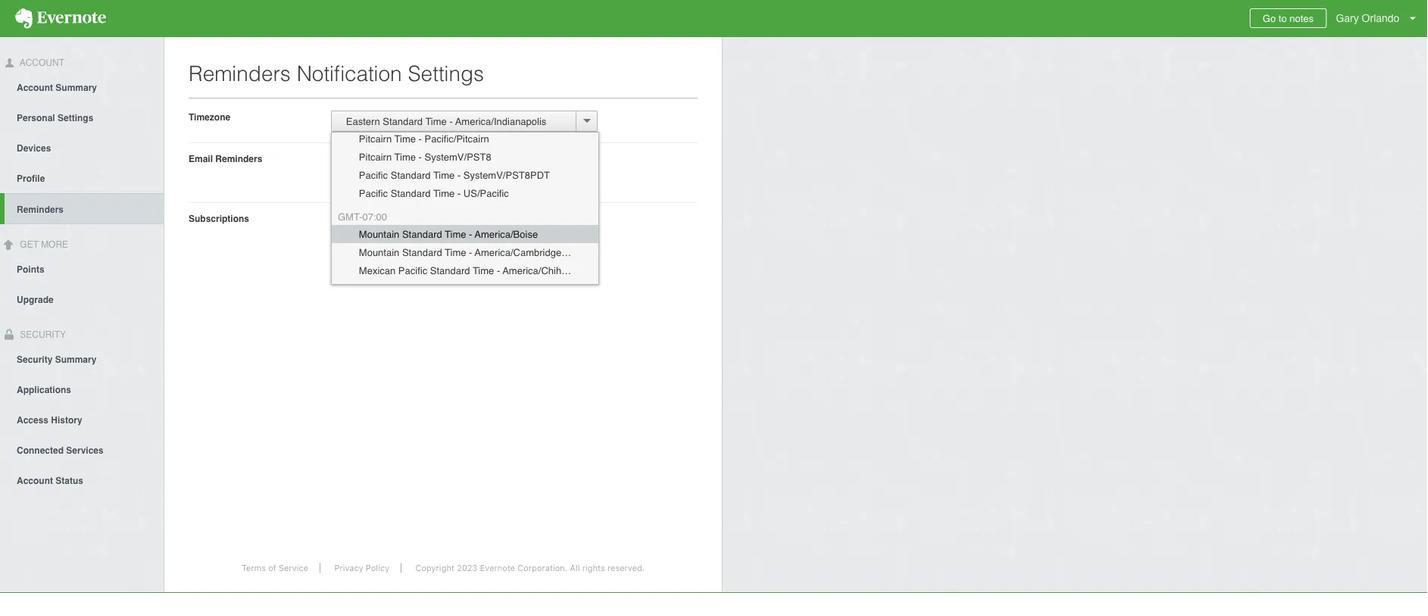 Task type: describe. For each thing, give the bounding box(es) containing it.
personal settings
[[17, 113, 94, 123]]

1 horizontal spatial settings
[[408, 61, 484, 86]]

your
[[458, 153, 476, 164]]

time up 'america/creston'
[[473, 265, 494, 276]]

profile link
[[0, 163, 164, 193]]

points
[[17, 264, 44, 275]]

- up pacific/pitcairn
[[450, 116, 453, 127]]

devices
[[17, 143, 51, 154]]

reminders.
[[520, 153, 567, 164]]

reminders for reminders notification settings
[[189, 61, 291, 86]]

eastern standard time - america/indianapolis
[[338, 116, 547, 127]]

2 mountain from the top
[[359, 247, 400, 258]]

gmt-
[[338, 211, 363, 222]]

we'll send you a daily digest of your upcoming reminders.
[[331, 153, 567, 164]]

services
[[66, 445, 104, 456]]

rights
[[583, 564, 605, 573]]

applications
[[17, 385, 71, 395]]

1 horizontal spatial of
[[448, 153, 456, 164]]

profile
[[17, 173, 45, 184]]

service
[[279, 564, 309, 573]]

07:00
[[363, 211, 387, 222]]

america/boise
[[475, 229, 538, 240]]

account for account status
[[17, 476, 53, 486]]

- left us/pacific
[[458, 188, 461, 199]]

- up 'america/creston'
[[497, 265, 500, 276]]

security for security
[[17, 329, 66, 340]]

time right you
[[395, 151, 416, 163]]

orlando
[[1363, 12, 1400, 24]]

corporation.
[[518, 564, 568, 573]]

reminders link
[[5, 193, 164, 224]]

time left 'america/creston'
[[445, 283, 467, 294]]

2023
[[457, 564, 478, 573]]

time down us/pacific
[[445, 247, 467, 258]]

- left america/boise
[[469, 229, 473, 240]]

account for account
[[17, 58, 64, 68]]

applications link
[[0, 374, 164, 404]]

personal settings link
[[0, 102, 164, 132]]

privacy policy link
[[323, 564, 402, 573]]

gary orlando link
[[1333, 0, 1428, 37]]

go to notes
[[1264, 13, 1314, 24]]

connected services
[[17, 445, 104, 456]]

time left america/boise
[[445, 229, 467, 240]]

access history link
[[0, 404, 164, 435]]

points link
[[0, 254, 164, 284]]

eastern
[[346, 116, 380, 127]]

copyright
[[416, 564, 455, 573]]

a
[[392, 153, 398, 164]]

send
[[353, 153, 373, 164]]

2 pitcairn from the top
[[359, 151, 392, 163]]

privacy policy
[[335, 564, 390, 573]]

summary for account summary
[[56, 82, 97, 93]]

- right daily
[[419, 151, 422, 163]]

email
[[189, 153, 213, 164]]

security summary
[[17, 354, 97, 365]]

- down your
[[458, 169, 461, 181]]

reminders notification settings
[[189, 61, 484, 86]]

- up the digest
[[419, 133, 422, 144]]

reminders for "reminders" link
[[17, 204, 64, 215]]

upgrade link
[[0, 284, 164, 314]]

upcoming
[[478, 153, 518, 164]]

go to notes link
[[1251, 8, 1327, 28]]

evernote link
[[0, 0, 121, 37]]

get more
[[17, 239, 68, 250]]

gmt-07:00 mountain standard time - america/boise mountain standard time - america/cambridge_bay mexican pacific standard time - america/chihuahua mountain standard time - america/creston
[[338, 211, 589, 294]]

we'll
[[331, 153, 350, 164]]

systemv/pst8
[[425, 151, 492, 163]]

pitcairn time - pacific/pitcairn pitcairn time - systemv/pst8 pacific standard time - systemv/pst8pdt pacific standard time - us/pacific
[[351, 133, 550, 199]]

devices link
[[0, 132, 164, 163]]

- left the america/cambridge_bay
[[469, 247, 473, 258]]

timezone
[[189, 112, 231, 122]]

account summary link
[[0, 72, 164, 102]]



Task type: vqa. For each thing, say whether or not it's contained in the screenshot.
Account field
no



Task type: locate. For each thing, give the bounding box(es) containing it.
account summary
[[17, 82, 97, 93]]

get
[[348, 177, 363, 188], [20, 239, 39, 250]]

emails
[[403, 177, 430, 188]]

1 horizontal spatial get
[[348, 177, 363, 188]]

1 vertical spatial mountain
[[359, 247, 400, 258]]

account status link
[[0, 465, 164, 495]]

reminders right email
[[216, 153, 263, 164]]

summary up applications link
[[55, 354, 97, 365]]

go
[[1264, 13, 1277, 24]]

2 vertical spatial mountain
[[359, 283, 400, 294]]

summary up personal settings link on the left top
[[56, 82, 97, 93]]

summary for security summary
[[55, 354, 97, 365]]

mountain up the mexican on the top of the page
[[359, 247, 400, 258]]

evernote image
[[0, 8, 121, 29]]

daily
[[400, 153, 419, 164]]

gary orlando
[[1337, 12, 1400, 24]]

summary
[[56, 82, 97, 93], [55, 354, 97, 365]]

1 vertical spatial pitcairn
[[359, 151, 392, 163]]

2 vertical spatial account
[[17, 476, 53, 486]]

copyright 2023 evernote corporation. all rights reserved.
[[416, 564, 645, 573]]

america/cambridge_bay
[[475, 247, 584, 258]]

pacific for gmt-
[[399, 265, 428, 276]]

0 vertical spatial account
[[17, 58, 64, 68]]

pitcairn
[[359, 133, 392, 144], [359, 151, 392, 163]]

account inside "account summary" link
[[17, 82, 53, 93]]

1 vertical spatial security
[[17, 354, 53, 365]]

1 mountain from the top
[[359, 229, 400, 240]]

0 vertical spatial settings
[[408, 61, 484, 86]]

pitcairn left a
[[359, 151, 392, 163]]

0 vertical spatial security
[[17, 329, 66, 340]]

access
[[17, 415, 49, 426]]

time up pacific/pitcairn
[[426, 116, 447, 127]]

settings up devices link
[[58, 113, 94, 123]]

2 vertical spatial pacific
[[399, 265, 428, 276]]

subscriptions
[[189, 213, 249, 224]]

mountain down 07:00
[[359, 229, 400, 240]]

america/indianapolis
[[456, 116, 547, 127]]

0 vertical spatial mountain
[[359, 229, 400, 240]]

more
[[41, 239, 68, 250]]

security summary link
[[0, 344, 164, 374]]

account
[[17, 58, 64, 68], [17, 82, 53, 93], [17, 476, 53, 486]]

to
[[1279, 13, 1288, 24]]

reminders up timezone
[[189, 61, 291, 86]]

1 vertical spatial summary
[[55, 354, 97, 365]]

time right emails
[[434, 188, 455, 199]]

settings
[[408, 61, 484, 86], [58, 113, 94, 123]]

get down send
[[348, 177, 363, 188]]

0 vertical spatial of
[[448, 153, 456, 164]]

mountain down the mexican on the top of the page
[[359, 283, 400, 294]]

- left 'america/creston'
[[469, 283, 473, 294]]

policy
[[366, 564, 390, 573]]

terms of service link
[[230, 564, 321, 573]]

account status
[[17, 476, 83, 486]]

email reminders
[[189, 153, 263, 164]]

of right terms
[[268, 564, 276, 573]]

of left your
[[448, 153, 456, 164]]

mexican
[[359, 265, 396, 276]]

pacific
[[359, 169, 388, 181], [359, 188, 388, 199], [399, 265, 428, 276]]

digest
[[421, 153, 446, 164]]

terms of service
[[242, 564, 309, 573]]

get for get more
[[20, 239, 39, 250]]

get for get reminder emails
[[348, 177, 363, 188]]

security
[[17, 329, 66, 340], [17, 354, 53, 365]]

reminders down profile
[[17, 204, 64, 215]]

evernote
[[480, 564, 516, 573]]

us/pacific
[[464, 188, 509, 199]]

all
[[570, 564, 580, 573]]

security up applications
[[17, 354, 53, 365]]

0 vertical spatial get
[[348, 177, 363, 188]]

0 vertical spatial summary
[[56, 82, 97, 93]]

settings up eastern standard time - america/indianapolis
[[408, 61, 484, 86]]

america/creston
[[475, 283, 548, 294]]

notification
[[297, 61, 402, 86]]

account up the account summary
[[17, 58, 64, 68]]

account up personal
[[17, 82, 53, 93]]

of
[[448, 153, 456, 164], [268, 564, 276, 573]]

pacific for pitcairn
[[359, 188, 388, 199]]

you
[[375, 153, 390, 164]]

0 vertical spatial pacific
[[359, 169, 388, 181]]

-
[[450, 116, 453, 127], [419, 133, 422, 144], [419, 151, 422, 163], [458, 169, 461, 181], [458, 188, 461, 199], [469, 229, 473, 240], [469, 247, 473, 258], [497, 265, 500, 276], [469, 283, 473, 294]]

account for account summary
[[17, 82, 53, 93]]

account down connected
[[17, 476, 53, 486]]

0 horizontal spatial of
[[268, 564, 276, 573]]

account inside account status link
[[17, 476, 53, 486]]

pacific right the mexican on the top of the page
[[399, 265, 428, 276]]

0 horizontal spatial get
[[20, 239, 39, 250]]

pacific/pitcairn
[[425, 133, 489, 144]]

1 vertical spatial account
[[17, 82, 53, 93]]

security for security summary
[[17, 354, 53, 365]]

time down we'll send you a daily digest of your upcoming reminders.
[[434, 169, 455, 181]]

reminders
[[189, 61, 291, 86], [216, 153, 263, 164], [17, 204, 64, 215]]

gary
[[1337, 12, 1360, 24]]

notes
[[1290, 13, 1314, 24]]

1 pitcairn from the top
[[359, 133, 392, 144]]

connected
[[17, 445, 64, 456]]

security up security summary
[[17, 329, 66, 340]]

reminder
[[365, 177, 401, 188]]

terms
[[242, 564, 266, 573]]

time up daily
[[395, 133, 416, 144]]

3 mountain from the top
[[359, 283, 400, 294]]

get up points
[[20, 239, 39, 250]]

connected services link
[[0, 435, 164, 465]]

pacific inside gmt-07:00 mountain standard time - america/boise mountain standard time - america/cambridge_bay mexican pacific standard time - america/chihuahua mountain standard time - america/creston
[[399, 265, 428, 276]]

pacific down you
[[359, 169, 388, 181]]

1 vertical spatial of
[[268, 564, 276, 573]]

0 vertical spatial reminders
[[189, 61, 291, 86]]

0 vertical spatial pitcairn
[[359, 133, 392, 144]]

get reminder emails
[[348, 177, 430, 188]]

upgrade
[[17, 295, 54, 305]]

history
[[51, 415, 82, 426]]

reserved.
[[608, 564, 645, 573]]

pitcairn up you
[[359, 133, 392, 144]]

access history
[[17, 415, 82, 426]]

personal
[[17, 113, 55, 123]]

america/chihuahua
[[503, 265, 589, 276]]

1 vertical spatial pacific
[[359, 188, 388, 199]]

pacific up 07:00
[[359, 188, 388, 199]]

2 vertical spatial reminders
[[17, 204, 64, 215]]

0 horizontal spatial settings
[[58, 113, 94, 123]]

time
[[426, 116, 447, 127], [395, 133, 416, 144], [395, 151, 416, 163], [434, 169, 455, 181], [434, 188, 455, 199], [445, 229, 467, 240], [445, 247, 467, 258], [473, 265, 494, 276], [445, 283, 467, 294]]

1 vertical spatial settings
[[58, 113, 94, 123]]

privacy
[[335, 564, 364, 573]]

standard
[[383, 116, 423, 127], [391, 169, 431, 181], [391, 188, 431, 199], [402, 229, 442, 240], [402, 247, 442, 258], [430, 265, 470, 276], [402, 283, 442, 294]]

status
[[56, 476, 83, 486]]

systemv/pst8pdt
[[464, 169, 550, 181]]

1 vertical spatial reminders
[[216, 153, 263, 164]]

1 vertical spatial get
[[20, 239, 39, 250]]



